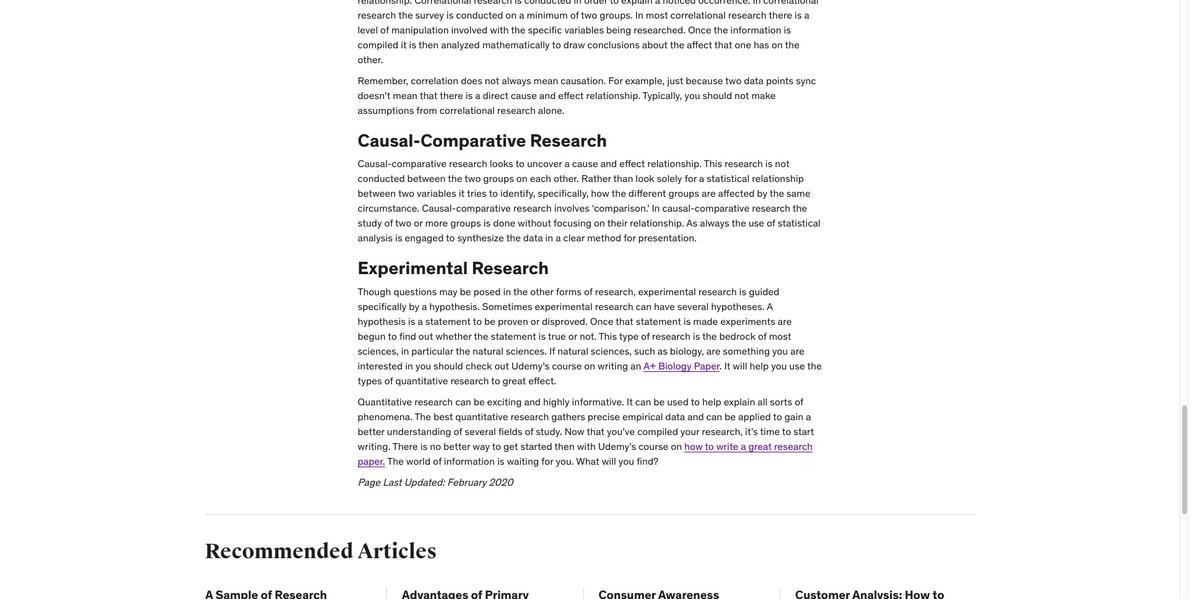 Task type: locate. For each thing, give the bounding box(es) containing it.
0 horizontal spatial by
[[409, 300, 419, 313]]

0 horizontal spatial natural
[[473, 345, 503, 357]]

0 horizontal spatial it
[[627, 396, 633, 408]]

data down 'without'
[[523, 232, 543, 244]]

relationship.
[[586, 89, 641, 101], [647, 157, 702, 170], [630, 217, 684, 229]]

that up type
[[616, 315, 633, 328]]

research up uncover
[[530, 129, 607, 152]]

are down the "most"
[[790, 345, 805, 357]]

proven
[[498, 315, 528, 328]]

cause up rather
[[572, 157, 598, 170]]

a
[[475, 89, 480, 101], [564, 157, 570, 170], [699, 172, 704, 185], [556, 232, 561, 244], [422, 300, 427, 313], [418, 315, 423, 328], [806, 411, 811, 423], [741, 440, 746, 453]]

1 horizontal spatial cause
[[572, 157, 598, 170]]

paper.
[[358, 455, 385, 468]]

this inside causal-comparative research looks to uncover a cause and effect relationship. this research is not conducted between the two groups on each other. rather than look solely for a statistical relationship between two variables it tries to identify, specifically, how the different groups are affected by the same circumstance. causal-comparative research involves 'comparison.' in causal-comparative research the study of two or more groups is done without focusing on their relationship. as always the use of statistical analysis is engaged to synthesize the data in a clear method for presentation.
[[704, 157, 722, 170]]

is up relationship
[[765, 157, 773, 170]]

or inside causal-comparative research looks to uncover a cause and effect relationship. this research is not conducted between the two groups on each other. rather than look solely for a statistical relationship between two variables it tries to identify, specifically, how the different groups are affected by the same circumstance. causal-comparative research involves 'comparison.' in causal-comparative research the study of two or more groups is done without focusing on their relationship. as always the use of statistical analysis is engaged to synthesize the data in a clear method for presentation.
[[414, 217, 423, 229]]

of inside . it will help you use the types of quantitative research to great effect.
[[384, 375, 393, 387]]

always inside causal-comparative research looks to uncover a cause and effect relationship. this research is not conducted between the two groups on each other. rather than look solely for a statistical relationship between two variables it tries to identify, specifically, how the different groups are affected by the same circumstance. causal-comparative research involves 'comparison.' in causal-comparative research the study of two or more groups is done without focusing on their relationship. as always the use of statistical analysis is engaged to synthesize the data in a clear method for presentation.
[[700, 217, 729, 229]]

is down made
[[693, 330, 700, 342]]

causal- for comparative
[[358, 157, 392, 170]]

1 horizontal spatial statistical
[[778, 217, 821, 229]]

statistical down same
[[778, 217, 821, 229]]

mean up alone.
[[534, 74, 558, 87]]

1 vertical spatial always
[[700, 217, 729, 229]]

informative.
[[572, 396, 624, 408]]

0 vertical spatial better
[[358, 425, 385, 438]]

1 horizontal spatial better
[[443, 440, 470, 453]]

to right tries
[[489, 187, 498, 200]]

out right check
[[494, 360, 509, 372]]

0 vertical spatial that
[[420, 89, 438, 101]]

will
[[733, 360, 747, 372], [602, 455, 616, 468]]

specifically
[[358, 300, 407, 313]]

something
[[723, 345, 770, 357]]

2 horizontal spatial groups
[[668, 187, 699, 200]]

1 horizontal spatial help
[[750, 360, 769, 372]]

to down check
[[491, 375, 500, 387]]

and inside remember, correlation does not always mean causation. for example, just because two data points sync doesn't mean that there is a direct cause and effect relationship. typically, you should not make assumptions from correlational research alone.
[[539, 89, 556, 101]]

1 natural from the left
[[473, 345, 503, 357]]

0 horizontal spatial effect
[[558, 89, 584, 101]]

their
[[607, 217, 627, 229]]

1 horizontal spatial course
[[639, 440, 668, 453]]

2 horizontal spatial comparative
[[695, 202, 750, 214]]

of down "circumstance."
[[384, 217, 393, 229]]

2 vertical spatial or
[[568, 330, 577, 342]]

a
[[767, 300, 773, 313]]

0 vertical spatial how
[[591, 187, 609, 200]]

0 horizontal spatial statement
[[425, 315, 471, 328]]

is up correlational
[[466, 89, 473, 101]]

causal-comparative research
[[358, 129, 607, 152]]

you've
[[607, 425, 635, 438]]

out up particular
[[419, 330, 433, 342]]

2 horizontal spatial statement
[[636, 315, 681, 328]]

experimental
[[358, 257, 468, 279]]

disproved.
[[542, 315, 588, 328]]

great up exciting
[[503, 375, 526, 387]]

several up "way"
[[465, 425, 496, 438]]

1 horizontal spatial that
[[587, 425, 605, 438]]

0 vertical spatial for
[[685, 172, 697, 185]]

causal-
[[662, 202, 695, 214]]

should down the because
[[703, 89, 732, 101]]

effect.
[[528, 375, 556, 387]]

1 vertical spatial course
[[639, 440, 668, 453]]

sciences, up the writing
[[591, 345, 632, 357]]

1 vertical spatial statistical
[[778, 217, 821, 229]]

0 vertical spatial cause
[[511, 89, 537, 101]]

udemy's down sciences.
[[511, 360, 550, 372]]

1 vertical spatial for
[[624, 232, 636, 244]]

a inside how to write a great research paper.
[[741, 440, 746, 453]]

the inside quantitative research can be exciting and highly informative. it can be used to help explain all sorts of phenomena. the best quantitative research gathers precise empirical data and can be applied to gain a better understanding of several fields of study. now that you've compiled your research, it's time to start writing. there is no better way to get started then with udemy's course on
[[415, 411, 431, 423]]

of up gain at the bottom of the page
[[795, 396, 803, 408]]

a inside remember, correlation does not always mean causation. for example, just because two data points sync doesn't mean that there is a direct cause and effect relationship. typically, you should not make assumptions from correlational research alone.
[[475, 89, 480, 101]]

you inside . it will help you use the types of quantitative research to great effect.
[[771, 360, 787, 372]]

done
[[493, 217, 515, 229]]

0 horizontal spatial should
[[434, 360, 463, 372]]

1 vertical spatial use
[[789, 360, 805, 372]]

in inside causal-comparative research looks to uncover a cause and effect relationship. this research is not conducted between the two groups on each other. rather than look solely for a statistical relationship between two variables it tries to identify, specifically, how the different groups are affected by the same circumstance. causal-comparative research involves 'comparison.' in causal-comparative research the study of two or more groups is done without focusing on their relationship. as always the use of statistical analysis is engaged to synthesize the data in a clear method for presentation.
[[545, 232, 553, 244]]

example,
[[625, 74, 665, 87]]

2 vertical spatial causal-
[[422, 202, 456, 214]]

course down if
[[552, 360, 582, 372]]

posed
[[473, 285, 501, 298]]

better
[[358, 425, 385, 438], [443, 440, 470, 453]]

the down the there at bottom left
[[387, 455, 404, 468]]

if
[[549, 345, 555, 357]]

research up as
[[652, 330, 691, 342]]

synthesize
[[457, 232, 504, 244]]

a inside quantitative research can be exciting and highly informative. it can be used to help explain all sorts of phenomena. the best quantitative research gathers precise empirical data and can be applied to gain a better understanding of several fields of study. now that you've compiled your research, it's time to start writing. there is no better way to get started then with udemy's course on
[[806, 411, 811, 423]]

udemy's inside "though questions may be posed in the other forms of research, experimental research is guided specifically by a hypothesis. sometimes experimental research can have several hypotheses. a hypothesis is a statement to be proven or disproved. once that statement is made experiments are begun to find out whether the statement is true or not. this type of research is the bedrock of most sciences, in particular the natural sciences. if natural sciences, such as biology, are something you are interested in you should check out udemy's course on writing an"
[[511, 360, 550, 372]]

will right what
[[602, 455, 616, 468]]

0 vertical spatial experimental
[[638, 285, 696, 298]]

0 vertical spatial mean
[[534, 74, 558, 87]]

better up writing.
[[358, 425, 385, 438]]

articles
[[358, 539, 437, 565]]

comparative up variables
[[392, 157, 447, 170]]

0 horizontal spatial quantitative
[[395, 375, 448, 387]]

great inside how to write a great research paper.
[[748, 440, 772, 453]]

are left affected
[[702, 187, 716, 200]]

groups down looks on the left top of the page
[[483, 172, 514, 185]]

should inside remember, correlation does not always mean causation. for example, just because two data points sync doesn't mean that there is a direct cause and effect relationship. typically, you should not make assumptions from correlational research alone.
[[703, 89, 732, 101]]

quantitative down particular
[[395, 375, 448, 387]]

this inside "though questions may be posed in the other forms of research, experimental research is guided specifically by a hypothesis. sometimes experimental research can have several hypotheses. a hypothesis is a statement to be proven or disproved. once that statement is made experiments are begun to find out whether the statement is true or not. this type of research is the bedrock of most sciences, in particular the natural sciences. if natural sciences, such as biology, are something you are interested in you should check out udemy's course on writing an"
[[599, 330, 617, 342]]

2 vertical spatial that
[[587, 425, 605, 438]]

quantitative down exciting
[[455, 411, 508, 423]]

as
[[658, 345, 668, 357]]

1 vertical spatial that
[[616, 315, 633, 328]]

page last updated: february 2020
[[358, 476, 513, 489]]

comparative down affected
[[695, 202, 750, 214]]

and down effect.
[[524, 396, 541, 408]]

0 horizontal spatial for
[[541, 455, 553, 468]]

data up make
[[744, 74, 764, 87]]

1 horizontal spatial out
[[494, 360, 509, 372]]

data
[[744, 74, 764, 87], [523, 232, 543, 244], [665, 411, 685, 423]]

empirical
[[622, 411, 663, 423]]

1 vertical spatial data
[[523, 232, 543, 244]]

of down interested
[[384, 375, 393, 387]]

relationship. up "solely"
[[647, 157, 702, 170]]

mean up the assumptions
[[393, 89, 417, 101]]

research down check
[[451, 375, 489, 387]]

1 vertical spatial experimental
[[535, 300, 593, 313]]

use inside . it will help you use the types of quantitative research to great effect.
[[789, 360, 805, 372]]

comparative down tries
[[456, 202, 511, 214]]

1 vertical spatial effect
[[619, 157, 645, 170]]

1 horizontal spatial not
[[735, 89, 749, 101]]

effect up than
[[619, 157, 645, 170]]

to down gain at the bottom of the page
[[782, 425, 791, 438]]

help down something
[[750, 360, 769, 372]]

comparative
[[420, 129, 526, 152]]

find?
[[637, 455, 658, 468]]

0 vertical spatial this
[[704, 157, 722, 170]]

research down direct
[[497, 104, 536, 116]]

or
[[414, 217, 423, 229], [531, 315, 539, 328], [568, 330, 577, 342]]

biology
[[658, 360, 692, 372]]

2020
[[489, 476, 513, 489]]

several
[[677, 300, 709, 313], [465, 425, 496, 438]]

questions
[[394, 285, 437, 298]]

statement down proven
[[491, 330, 536, 342]]

natural
[[473, 345, 503, 357], [557, 345, 588, 357]]

guided
[[749, 285, 779, 298]]

by
[[757, 187, 767, 200], [409, 300, 419, 313]]

two up "circumstance."
[[398, 187, 414, 200]]

highly
[[543, 396, 570, 408]]

1 horizontal spatial sciences,
[[591, 345, 632, 357]]

0 horizontal spatial data
[[523, 232, 543, 244]]

1 vertical spatial cause
[[572, 157, 598, 170]]

that down precise
[[587, 425, 605, 438]]

1 horizontal spatial between
[[407, 172, 446, 185]]

and up alone.
[[539, 89, 556, 101]]

causal- down the assumptions
[[358, 129, 420, 152]]

forms
[[556, 285, 582, 298]]

data down "used"
[[665, 411, 685, 423]]

gathers
[[551, 411, 585, 423]]

udemy's down you've
[[598, 440, 636, 453]]

1 horizontal spatial always
[[700, 217, 729, 229]]

the up understanding on the bottom
[[415, 411, 431, 423]]

the world of information is waiting for you. what will you find?
[[385, 455, 658, 468]]

research up hypotheses.
[[698, 285, 737, 298]]

relationship. inside remember, correlation does not always mean causation. for example, just because two data points sync doesn't mean that there is a direct cause and effect relationship. typically, you should not make assumptions from correlational research alone.
[[586, 89, 641, 101]]

of up such
[[641, 330, 650, 342]]

help inside . it will help you use the types of quantitative research to great effect.
[[750, 360, 769, 372]]

research, inside quantitative research can be exciting and highly informative. it can be used to help explain all sorts of phenomena. the best quantitative research gathers precise empirical data and can be applied to gain a better understanding of several fields of study. now that you've compiled your research, it's time to start writing. there is no better way to get started then with udemy's course on
[[702, 425, 743, 438]]

0 horizontal spatial several
[[465, 425, 496, 438]]

is up the find
[[408, 315, 415, 328]]

in
[[652, 202, 660, 214]]

1 horizontal spatial should
[[703, 89, 732, 101]]

data inside quantitative research can be exciting and highly informative. it can be used to help explain all sorts of phenomena. the best quantitative research gathers precise empirical data and can be applied to gain a better understanding of several fields of study. now that you've compiled your research, it's time to start writing. there is no better way to get started then with udemy's course on
[[665, 411, 685, 423]]

are
[[702, 187, 716, 200], [778, 315, 792, 328], [706, 345, 721, 357], [790, 345, 805, 357]]

0 vertical spatial great
[[503, 375, 526, 387]]

1 vertical spatial several
[[465, 425, 496, 438]]

be down explain
[[725, 411, 736, 423]]

0 horizontal spatial between
[[358, 187, 396, 200]]

gain
[[785, 411, 803, 423]]

it inside . it will help you use the types of quantitative research to great effect.
[[724, 360, 730, 372]]

get
[[503, 440, 518, 453]]

correlation
[[411, 74, 458, 87]]

experimental up have at the right of page
[[638, 285, 696, 298]]

0 vertical spatial or
[[414, 217, 423, 229]]

0 horizontal spatial cause
[[511, 89, 537, 101]]

great
[[503, 375, 526, 387], [748, 440, 772, 453]]

is left the no
[[420, 440, 428, 453]]

1 vertical spatial great
[[748, 440, 772, 453]]

be
[[460, 285, 471, 298], [484, 315, 495, 328], [474, 396, 485, 408], [654, 396, 665, 408], [725, 411, 736, 423]]

it's
[[745, 425, 758, 438]]

causal-comparative research looks to uncover a cause and effect relationship. this research is not conducted between the two groups on each other. rather than look solely for a statistical relationship between two variables it tries to identify, specifically, how the different groups are affected by the same circumstance. causal-comparative research involves 'comparison.' in causal-comparative research the study of two or more groups is done without focusing on their relationship. as always the use of statistical analysis is engaged to synthesize the data in a clear method for presentation.
[[358, 157, 821, 244]]

0 horizontal spatial always
[[502, 74, 531, 87]]

in down 'without'
[[545, 232, 553, 244]]

better up information
[[443, 440, 470, 453]]

1 horizontal spatial udemy's
[[598, 440, 636, 453]]

1 horizontal spatial data
[[665, 411, 685, 423]]

0 horizontal spatial or
[[414, 217, 423, 229]]

for
[[608, 74, 623, 87]]

not up relationship
[[775, 157, 790, 170]]

0 vertical spatial effect
[[558, 89, 584, 101]]

research, up once
[[595, 285, 636, 298]]

effect down causation.
[[558, 89, 584, 101]]

for down their at the top right
[[624, 232, 636, 244]]

0 horizontal spatial the
[[387, 455, 404, 468]]

it
[[724, 360, 730, 372], [627, 396, 633, 408]]

different
[[629, 187, 666, 200]]

1 horizontal spatial mean
[[534, 74, 558, 87]]

0 horizontal spatial great
[[503, 375, 526, 387]]

1 vertical spatial better
[[443, 440, 470, 453]]

from
[[416, 104, 437, 116]]

is up hypotheses.
[[739, 285, 746, 298]]

1 vertical spatial udemy's
[[598, 440, 636, 453]]

cause inside remember, correlation does not always mean causation. for example, just because two data points sync doesn't mean that there is a direct cause and effect relationship. typically, you should not make assumptions from correlational research alone.
[[511, 89, 537, 101]]

two inside remember, correlation does not always mean causation. for example, just because two data points sync doesn't mean that there is a direct cause and effect relationship. typically, you should not make assumptions from correlational research alone.
[[725, 74, 742, 87]]

0 horizontal spatial help
[[702, 396, 721, 408]]

for right "solely"
[[685, 172, 697, 185]]

should down particular
[[434, 360, 463, 372]]

is inside remember, correlation does not always mean causation. for example, just because two data points sync doesn't mean that there is a direct cause and effect relationship. typically, you should not make assumptions from correlational research alone.
[[466, 89, 473, 101]]

1 vertical spatial quantitative
[[455, 411, 508, 423]]

causal-
[[358, 129, 420, 152], [358, 157, 392, 170], [422, 202, 456, 214]]

1 vertical spatial not
[[735, 89, 749, 101]]

between down conducted
[[358, 187, 396, 200]]

mean
[[534, 74, 558, 87], [393, 89, 417, 101]]

1 vertical spatial it
[[627, 396, 633, 408]]

in down particular
[[405, 360, 413, 372]]

research up once
[[595, 300, 633, 313]]

or up engaged
[[414, 217, 423, 229]]

in down the find
[[401, 345, 409, 357]]

of right forms
[[584, 285, 593, 298]]

have
[[654, 300, 675, 313]]

research
[[530, 129, 607, 152], [472, 257, 549, 279]]

always up direct
[[502, 74, 531, 87]]

effect inside remember, correlation does not always mean causation. for example, just because two data points sync doesn't mean that there is a direct cause and effect relationship. typically, you should not make assumptions from correlational research alone.
[[558, 89, 584, 101]]

0 vertical spatial causal-
[[358, 129, 420, 152]]

2 vertical spatial groups
[[450, 217, 481, 229]]

quantitative research can be exciting and highly informative. it can be used to help explain all sorts of phenomena. the best quantitative research gathers precise empirical data and can be applied to gain a better understanding of several fields of study. now that you've compiled your research, it's time to start writing. there is no better way to get started then with udemy's course on
[[358, 396, 814, 453]]

help inside quantitative research can be exciting and highly informative. it can be used to help explain all sorts of phenomena. the best quantitative research gathers precise empirical data and can be applied to gain a better understanding of several fields of study. now that you've compiled your research, it's time to start writing. there is no better way to get started then with udemy's course on
[[702, 396, 721, 408]]

or left not.
[[568, 330, 577, 342]]

should inside "though questions may be posed in the other forms of research, experimental research is guided specifically by a hypothesis. sometimes experimental research can have several hypotheses. a hypothesis is a statement to be proven or disproved. once that statement is made experiments are begun to find out whether the statement is true or not. this type of research is the bedrock of most sciences, in particular the natural sciences. if natural sciences, such as biology, are something you are interested in you should check out udemy's course on writing an"
[[434, 360, 463, 372]]

0 vertical spatial should
[[703, 89, 732, 101]]

updated:
[[404, 476, 445, 489]]

on down your
[[671, 440, 682, 453]]

than
[[613, 172, 633, 185]]

in
[[545, 232, 553, 244], [503, 285, 511, 298], [401, 345, 409, 357], [405, 360, 413, 372]]

0 vertical spatial help
[[750, 360, 769, 372]]

causal- down variables
[[422, 202, 456, 214]]

there
[[393, 440, 418, 453]]

0 vertical spatial not
[[485, 74, 499, 87]]

to inside . it will help you use the types of quantitative research to great effect.
[[491, 375, 500, 387]]

sciences, up interested
[[358, 345, 399, 357]]

natural right if
[[557, 345, 588, 357]]

0 horizontal spatial will
[[602, 455, 616, 468]]

it up empirical
[[627, 396, 633, 408]]

out
[[419, 330, 433, 342], [494, 360, 509, 372]]

data inside causal-comparative research looks to uncover a cause and effect relationship. this research is not conducted between the two groups on each other. rather than look solely for a statistical relationship between two variables it tries to identify, specifically, how the different groups are affected by the same circumstance. causal-comparative research involves 'comparison.' in causal-comparative research the study of two or more groups is done without focusing on their relationship. as always the use of statistical analysis is engaged to synthesize the data in a clear method for presentation.
[[523, 232, 543, 244]]

0 vertical spatial quantitative
[[395, 375, 448, 387]]

cause inside causal-comparative research looks to uncover a cause and effect relationship. this research is not conducted between the two groups on each other. rather than look solely for a statistical relationship between two variables it tries to identify, specifically, how the different groups are affected by the same circumstance. causal-comparative research involves 'comparison.' in causal-comparative research the study of two or more groups is done without focusing on their relationship. as always the use of statistical analysis is engaged to synthesize the data in a clear method for presentation.
[[572, 157, 598, 170]]

to right "used"
[[691, 396, 700, 408]]

1 vertical spatial out
[[494, 360, 509, 372]]

0 vertical spatial the
[[415, 411, 431, 423]]

1 vertical spatial by
[[409, 300, 419, 313]]

1 horizontal spatial by
[[757, 187, 767, 200]]

information
[[444, 455, 495, 468]]

1 horizontal spatial effect
[[619, 157, 645, 170]]

how to write a great research paper.
[[358, 440, 813, 468]]

be right may on the left of the page
[[460, 285, 471, 298]]

2 horizontal spatial that
[[616, 315, 633, 328]]

udemy's
[[511, 360, 550, 372], [598, 440, 636, 453]]

0 vertical spatial udemy's
[[511, 360, 550, 372]]

of
[[384, 217, 393, 229], [767, 217, 775, 229], [584, 285, 593, 298], [641, 330, 650, 342], [758, 330, 767, 342], [384, 375, 393, 387], [795, 396, 803, 408], [454, 425, 462, 438], [525, 425, 533, 438], [433, 455, 442, 468]]

cause
[[511, 89, 537, 101], [572, 157, 598, 170]]

0 vertical spatial use
[[749, 217, 764, 229]]

are up paper
[[706, 345, 721, 357]]

once
[[590, 315, 613, 328]]

can down check
[[455, 396, 471, 408]]

involves
[[554, 202, 590, 214]]

always right as
[[700, 217, 729, 229]]

1 horizontal spatial natural
[[557, 345, 588, 357]]

0 horizontal spatial udemy's
[[511, 360, 550, 372]]

1 vertical spatial this
[[599, 330, 617, 342]]

1 vertical spatial how
[[684, 440, 703, 453]]

help left explain
[[702, 396, 721, 408]]

how inside causal-comparative research looks to uncover a cause and effect relationship. this research is not conducted between the two groups on each other. rather than look solely for a statistical relationship between two variables it tries to identify, specifically, how the different groups are affected by the same circumstance. causal-comparative research involves 'comparison.' in causal-comparative research the study of two or more groups is done without focusing on their relationship. as always the use of statistical analysis is engaged to synthesize the data in a clear method for presentation.
[[591, 187, 609, 200]]

1 horizontal spatial use
[[789, 360, 805, 372]]

typically,
[[643, 89, 682, 101]]



Task type: vqa. For each thing, say whether or not it's contained in the screenshot.
"by-"
no



Task type: describe. For each thing, give the bounding box(es) containing it.
2 horizontal spatial for
[[685, 172, 697, 185]]

on inside "though questions may be posed in the other forms of research, experimental research is guided specifically by a hypothesis. sometimes experimental research can have several hypotheses. a hypothesis is a statement to be proven or disproved. once that statement is made experiments are begun to find out whether the statement is true or not. this type of research is the bedrock of most sciences, in particular the natural sciences. if natural sciences, such as biology, are something you are interested in you should check out udemy's course on writing an"
[[584, 360, 595, 372]]

begun
[[358, 330, 386, 342]]

though
[[358, 285, 391, 298]]

and inside causal-comparative research looks to uncover a cause and effect relationship. this research is not conducted between the two groups on each other. rather than look solely for a statistical relationship between two variables it tries to identify, specifically, how the different groups are affected by the same circumstance. causal-comparative research involves 'comparison.' in causal-comparative research the study of two or more groups is done without focusing on their relationship. as always the use of statistical analysis is engaged to synthesize the data in a clear method for presentation.
[[601, 157, 617, 170]]

2 sciences, from the left
[[591, 345, 632, 357]]

then
[[554, 440, 575, 453]]

start
[[794, 425, 814, 438]]

assumptions
[[358, 104, 414, 116]]

course inside quantitative research can be exciting and highly informative. it can be used to help explain all sorts of phenomena. the best quantitative research gathers precise empirical data and can be applied to gain a better understanding of several fields of study. now that you've compiled your research, it's time to start writing. there is no better way to get started then with udemy's course on
[[639, 440, 668, 453]]

research up 'without'
[[513, 202, 552, 214]]

1 horizontal spatial statement
[[491, 330, 536, 342]]

of down the no
[[433, 455, 442, 468]]

is down 'get'
[[497, 455, 504, 468]]

not inside causal-comparative research looks to uncover a cause and effect relationship. this research is not conducted between the two groups on each other. rather than look solely for a statistical relationship between two variables it tries to identify, specifically, how the different groups are affected by the same circumstance. causal-comparative research involves 'comparison.' in causal-comparative research the study of two or more groups is done without focusing on their relationship. as always the use of statistical analysis is engaged to synthesize the data in a clear method for presentation.
[[775, 157, 790, 170]]

0 vertical spatial between
[[407, 172, 446, 185]]

tries
[[467, 187, 487, 200]]

writing
[[598, 360, 628, 372]]

research inside how to write a great research paper.
[[774, 440, 813, 453]]

there
[[440, 89, 463, 101]]

page
[[358, 476, 380, 489]]

no
[[430, 440, 441, 453]]

hypothesis
[[358, 315, 406, 328]]

used
[[667, 396, 689, 408]]

doesn't
[[358, 89, 390, 101]]

waiting
[[507, 455, 539, 468]]

to right looks on the left top of the page
[[516, 157, 525, 170]]

on inside quantitative research can be exciting and highly informative. it can be used to help explain all sorts of phenomena. the best quantitative research gathers precise empirical data and can be applied to gain a better understanding of several fields of study. now that you've compiled your research, it's time to start writing. there is no better way to get started then with udemy's course on
[[671, 440, 682, 453]]

that inside remember, correlation does not always mean causation. for example, just because two data points sync doesn't mean that there is a direct cause and effect relationship. typically, you should not make assumptions from correlational research alone.
[[420, 89, 438, 101]]

be left "used"
[[654, 396, 665, 408]]

to left 'get'
[[492, 440, 501, 453]]

that inside "though questions may be posed in the other forms of research, experimental research is guided specifically by a hypothesis. sometimes experimental research can have several hypotheses. a hypothesis is a statement to be proven or disproved. once that statement is made experiments are begun to find out whether the statement is true or not. this type of research is the bedrock of most sciences, in particular the natural sciences. if natural sciences, such as biology, are something you are interested in you should check out udemy's course on writing an"
[[616, 315, 633, 328]]

great inside . it will help you use the types of quantitative research to great effect.
[[503, 375, 526, 387]]

precise
[[588, 411, 620, 423]]

1 vertical spatial the
[[387, 455, 404, 468]]

2 horizontal spatial or
[[568, 330, 577, 342]]

0 horizontal spatial comparative
[[392, 157, 447, 170]]

such
[[634, 345, 655, 357]]

other.
[[554, 172, 579, 185]]

study.
[[536, 425, 562, 438]]

research inside remember, correlation does not always mean causation. for example, just because two data points sync doesn't mean that there is a direct cause and effect relationship. typically, you should not make assumptions from correlational research alone.
[[497, 104, 536, 116]]

identify,
[[500, 187, 535, 200]]

and up your
[[687, 411, 704, 423]]

world
[[406, 455, 431, 468]]

to down hypothesis. in the bottom left of the page
[[473, 315, 482, 328]]

is inside quantitative research can be exciting and highly informative. it can be used to help explain all sorts of phenomena. the best quantitative research gathers precise empirical data and can be applied to gain a better understanding of several fields of study. now that you've compiled your research, it's time to start writing. there is no better way to get started then with udemy's course on
[[420, 440, 428, 453]]

applied
[[738, 411, 771, 423]]

use inside causal-comparative research looks to uncover a cause and effect relationship. this research is not conducted between the two groups on each other. rather than look solely for a statistical relationship between two variables it tries to identify, specifically, how the different groups are affected by the same circumstance. causal-comparative research involves 'comparison.' in causal-comparative research the study of two or more groups is done without focusing on their relationship. as always the use of statistical analysis is engaged to synthesize the data in a clear method for presentation.
[[749, 217, 764, 229]]

0 vertical spatial research
[[530, 129, 607, 152]]

phenomena.
[[358, 411, 413, 423]]

it
[[459, 187, 465, 200]]

though questions may be posed in the other forms of research, experimental research is guided specifically by a hypothesis. sometimes experimental research can have several hypotheses. a hypothesis is a statement to be proven or disproved. once that statement is made experiments are begun to find out whether the statement is true or not. this type of research is the bedrock of most sciences, in particular the natural sciences. if natural sciences, such as biology, are something you are interested in you should check out udemy's course on writing an
[[358, 285, 805, 372]]

as
[[686, 217, 698, 229]]

1 horizontal spatial or
[[531, 315, 539, 328]]

find
[[399, 330, 416, 342]]

that inside quantitative research can be exciting and highly informative. it can be used to help explain all sorts of phenomena. the best quantitative research gathers precise empirical data and can be applied to gain a better understanding of several fields of study. now that you've compiled your research, it's time to start writing. there is no better way to get started then with udemy's course on
[[587, 425, 605, 438]]

in up sometimes
[[503, 285, 511, 298]]

write
[[716, 440, 738, 453]]

1 vertical spatial mean
[[393, 89, 417, 101]]

on up identify,
[[516, 172, 528, 185]]

interested
[[358, 360, 403, 372]]

more
[[425, 217, 448, 229]]

can up write
[[706, 411, 722, 423]]

now
[[564, 425, 584, 438]]

affected
[[718, 187, 755, 200]]

a+ biology paper link
[[643, 360, 720, 372]]

are up the "most"
[[778, 315, 792, 328]]

causal- for comparative
[[358, 129, 420, 152]]

by inside "though questions may be posed in the other forms of research, experimental research is guided specifically by a hypothesis. sometimes experimental research can have several hypotheses. a hypothesis is a statement to be proven or disproved. once that statement is made experiments are begun to find out whether the statement is true or not. this type of research is the bedrock of most sciences, in particular the natural sciences. if natural sciences, such as biology, are something you are interested in you should check out udemy's course on writing an"
[[409, 300, 419, 313]]

1 horizontal spatial experimental
[[638, 285, 696, 298]]

does
[[461, 74, 482, 87]]

circumstance.
[[358, 202, 420, 214]]

1 vertical spatial groups
[[668, 187, 699, 200]]

research up best
[[414, 396, 453, 408]]

udemy's inside quantitative research can be exciting and highly informative. it can be used to help explain all sorts of phenomena. the best quantitative research gathers precise empirical data and can be applied to gain a better understanding of several fields of study. now that you've compiled your research, it's time to start writing. there is no better way to get started then with udemy's course on
[[598, 440, 636, 453]]

1 vertical spatial research
[[472, 257, 549, 279]]

2 vertical spatial relationship.
[[630, 217, 684, 229]]

it inside quantitative research can be exciting and highly informative. it can be used to help explain all sorts of phenomena. the best quantitative research gathers precise empirical data and can be applied to gain a better understanding of several fields of study. now that you've compiled your research, it's time to start writing. there is no better way to get started then with udemy's course on
[[627, 396, 633, 408]]

0 horizontal spatial out
[[419, 330, 433, 342]]

alone.
[[538, 104, 565, 116]]

.
[[720, 360, 722, 372]]

just
[[667, 74, 683, 87]]

0 horizontal spatial experimental
[[535, 300, 593, 313]]

0 vertical spatial statistical
[[707, 172, 750, 185]]

hypotheses.
[[711, 300, 765, 313]]

by inside causal-comparative research looks to uncover a cause and effect relationship. this research is not conducted between the two groups on each other. rather than look solely for a statistical relationship between two variables it tries to identify, specifically, how the different groups are affected by the same circumstance. causal-comparative research involves 'comparison.' in causal-comparative research the study of two or more groups is done without focusing on their relationship. as always the use of statistical analysis is engaged to synthesize the data in a clear method for presentation.
[[757, 187, 767, 200]]

of up information
[[454, 425, 462, 438]]

course inside "though questions may be posed in the other forms of research, experimental research is guided specifically by a hypothesis. sometimes experimental research can have several hypotheses. a hypothesis is a statement to be proven or disproved. once that statement is made experiments are begun to find out whether the statement is true or not. this type of research is the bedrock of most sciences, in particular the natural sciences. if natural sciences, such as biology, are something you are interested in you should check out udemy's course on writing an"
[[552, 360, 582, 372]]

1 horizontal spatial for
[[624, 232, 636, 244]]

1 sciences, from the left
[[358, 345, 399, 357]]

is right analysis
[[395, 232, 402, 244]]

will inside . it will help you use the types of quantitative research to great effect.
[[733, 360, 747, 372]]

focusing
[[554, 217, 592, 229]]

your
[[680, 425, 700, 438]]

engaged
[[405, 232, 444, 244]]

true
[[548, 330, 566, 342]]

several inside quantitative research can be exciting and highly informative. it can be used to help explain all sorts of phenomena. the best quantitative research gathers precise empirical data and can be applied to gain a better understanding of several fields of study. now that you've compiled your research, it's time to start writing. there is no better way to get started then with udemy's course on
[[465, 425, 496, 438]]

data inside remember, correlation does not always mean causation. for example, just because two data points sync doesn't mean that there is a direct cause and effect relationship. typically, you should not make assumptions from correlational research alone.
[[744, 74, 764, 87]]

variables
[[417, 187, 456, 200]]

sorts
[[770, 396, 792, 408]]

fields
[[498, 425, 522, 438]]

bedrock
[[719, 330, 756, 342]]

understanding
[[387, 425, 451, 438]]

research, inside "though questions may be posed in the other forms of research, experimental research is guided specifically by a hypothesis. sometimes experimental research can have several hypotheses. a hypothesis is a statement to be proven or disproved. once that statement is made experiments are begun to find out whether the statement is true or not. this type of research is the bedrock of most sciences, in particular the natural sciences. if natural sciences, such as biology, are something you are interested in you should check out udemy's course on writing an"
[[595, 285, 636, 298]]

research down comparative
[[449, 157, 487, 170]]

recommended
[[205, 539, 354, 565]]

2 vertical spatial for
[[541, 455, 553, 468]]

you inside remember, correlation does not always mean causation. for example, just because two data points sync doesn't mean that there is a direct cause and effect relationship. typically, you should not make assumptions from correlational research alone.
[[685, 89, 700, 101]]

hypothesis.
[[429, 300, 480, 313]]

research inside . it will help you use the types of quantitative research to great effect.
[[451, 375, 489, 387]]

several inside "though questions may be posed in the other forms of research, experimental research is guided specifically by a hypothesis. sometimes experimental research can have several hypotheses. a hypothesis is a statement to be proven or disproved. once that statement is made experiments are begun to find out whether the statement is true or not. this type of research is the bedrock of most sciences, in particular the natural sciences. if natural sciences, such as biology, are something you are interested in you should check out udemy's course on writing an"
[[677, 300, 709, 313]]

of left the "most"
[[758, 330, 767, 342]]

always inside remember, correlation does not always mean causation. for example, just because two data points sync doesn't mean that there is a direct cause and effect relationship. typically, you should not make assumptions from correlational research alone.
[[502, 74, 531, 87]]

of up "started"
[[525, 425, 533, 438]]

remember,
[[358, 74, 408, 87]]

not.
[[580, 330, 597, 342]]

effect inside causal-comparative research looks to uncover a cause and effect relationship. this research is not conducted between the two groups on each other. rather than look solely for a statistical relationship between two variables it tries to identify, specifically, how the different groups are affected by the same circumstance. causal-comparative research involves 'comparison.' in causal-comparative research the study of two or more groups is done without focusing on their relationship. as always the use of statistical analysis is engaged to synthesize the data in a clear method for presentation.
[[619, 157, 645, 170]]

1 vertical spatial between
[[358, 187, 396, 200]]

same
[[787, 187, 811, 200]]

each
[[530, 172, 551, 185]]

explain
[[724, 396, 755, 408]]

solely
[[657, 172, 682, 185]]

of down relationship
[[767, 217, 775, 229]]

clear
[[563, 232, 585, 244]]

look
[[636, 172, 654, 185]]

a+ biology paper
[[643, 360, 720, 372]]

because
[[686, 74, 723, 87]]

'comparison.'
[[592, 202, 649, 214]]

relationship
[[752, 172, 804, 185]]

0 horizontal spatial better
[[358, 425, 385, 438]]

is left true
[[539, 330, 546, 342]]

method
[[587, 232, 621, 244]]

to down sorts
[[773, 411, 782, 423]]

last
[[383, 476, 402, 489]]

biology,
[[670, 345, 704, 357]]

how inside how to write a great research paper.
[[684, 440, 703, 453]]

to left the find
[[388, 330, 397, 342]]

research up the study.
[[511, 411, 549, 423]]

1 horizontal spatial comparative
[[456, 202, 511, 214]]

type
[[619, 330, 639, 342]]

experiments
[[720, 315, 775, 328]]

research up affected
[[725, 157, 763, 170]]

remember, correlation does not always mean causation. for example, just because two data points sync doesn't mean that there is a direct cause and effect relationship. typically, you should not make assumptions from correlational research alone.
[[358, 74, 816, 116]]

make
[[752, 89, 776, 101]]

is up synthesize on the top of page
[[484, 217, 491, 229]]

quantitative inside . it will help you use the types of quantitative research to great effect.
[[395, 375, 448, 387]]

quantitative inside quantitative research can be exciting and highly informative. it can be used to help explain all sorts of phenomena. the best quantitative research gathers precise empirical data and can be applied to gain a better understanding of several fields of study. now that you've compiled your research, it's time to start writing. there is no better way to get started then with udemy's course on
[[455, 411, 508, 423]]

study
[[358, 217, 382, 229]]

conducted
[[358, 172, 405, 185]]

made
[[693, 315, 718, 328]]

the inside . it will help you use the types of quantitative research to great effect.
[[807, 360, 822, 372]]

1 vertical spatial relationship.
[[647, 157, 702, 170]]

you.
[[556, 455, 574, 468]]

on up method
[[594, 217, 605, 229]]

2 natural from the left
[[557, 345, 588, 357]]

two up tries
[[465, 172, 481, 185]]

causation.
[[561, 74, 606, 87]]

is left made
[[684, 315, 691, 328]]

be left exciting
[[474, 396, 485, 408]]

1 vertical spatial will
[[602, 455, 616, 468]]

all
[[758, 396, 768, 408]]

paper
[[694, 360, 720, 372]]

check
[[466, 360, 492, 372]]

1 horizontal spatial groups
[[483, 172, 514, 185]]

research down relationship
[[752, 202, 790, 214]]

can up empirical
[[635, 396, 651, 408]]

particular
[[411, 345, 453, 357]]

may
[[439, 285, 458, 298]]

can inside "though questions may be posed in the other forms of research, experimental research is guided specifically by a hypothesis. sometimes experimental research can have several hypotheses. a hypothesis is a statement to be proven or disproved. once that statement is made experiments are begun to find out whether the statement is true or not. this type of research is the bedrock of most sciences, in particular the natural sciences. if natural sciences, such as biology, are something you are interested in you should check out udemy's course on writing an"
[[636, 300, 652, 313]]

rather
[[581, 172, 611, 185]]

to down more
[[446, 232, 455, 244]]

be down sometimes
[[484, 315, 495, 328]]

other
[[530, 285, 554, 298]]

are inside causal-comparative research looks to uncover a cause and effect relationship. this research is not conducted between the two groups on each other. rather than look solely for a statistical relationship between two variables it tries to identify, specifically, how the different groups are affected by the same circumstance. causal-comparative research involves 'comparison.' in causal-comparative research the study of two or more groups is done without focusing on their relationship. as always the use of statistical analysis is engaged to synthesize the data in a clear method for presentation.
[[702, 187, 716, 200]]

two down "circumstance."
[[395, 217, 411, 229]]

to inside how to write a great research paper.
[[705, 440, 714, 453]]



